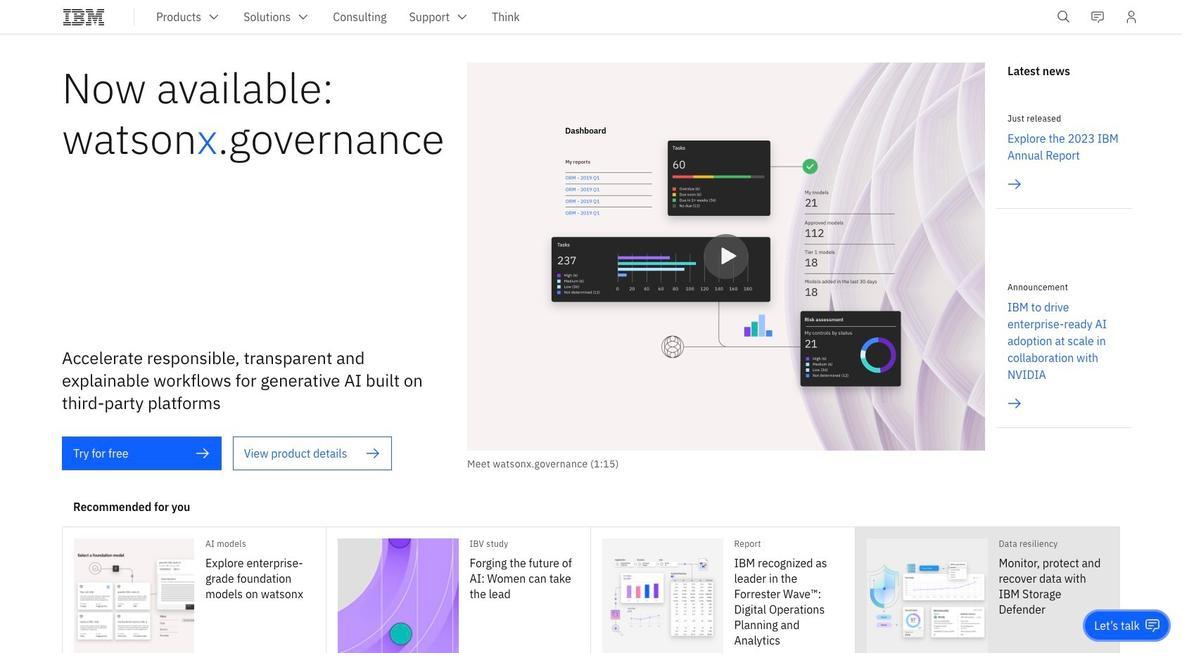 Task type: locate. For each thing, give the bounding box(es) containing it.
let's talk element
[[1095, 619, 1140, 634]]



